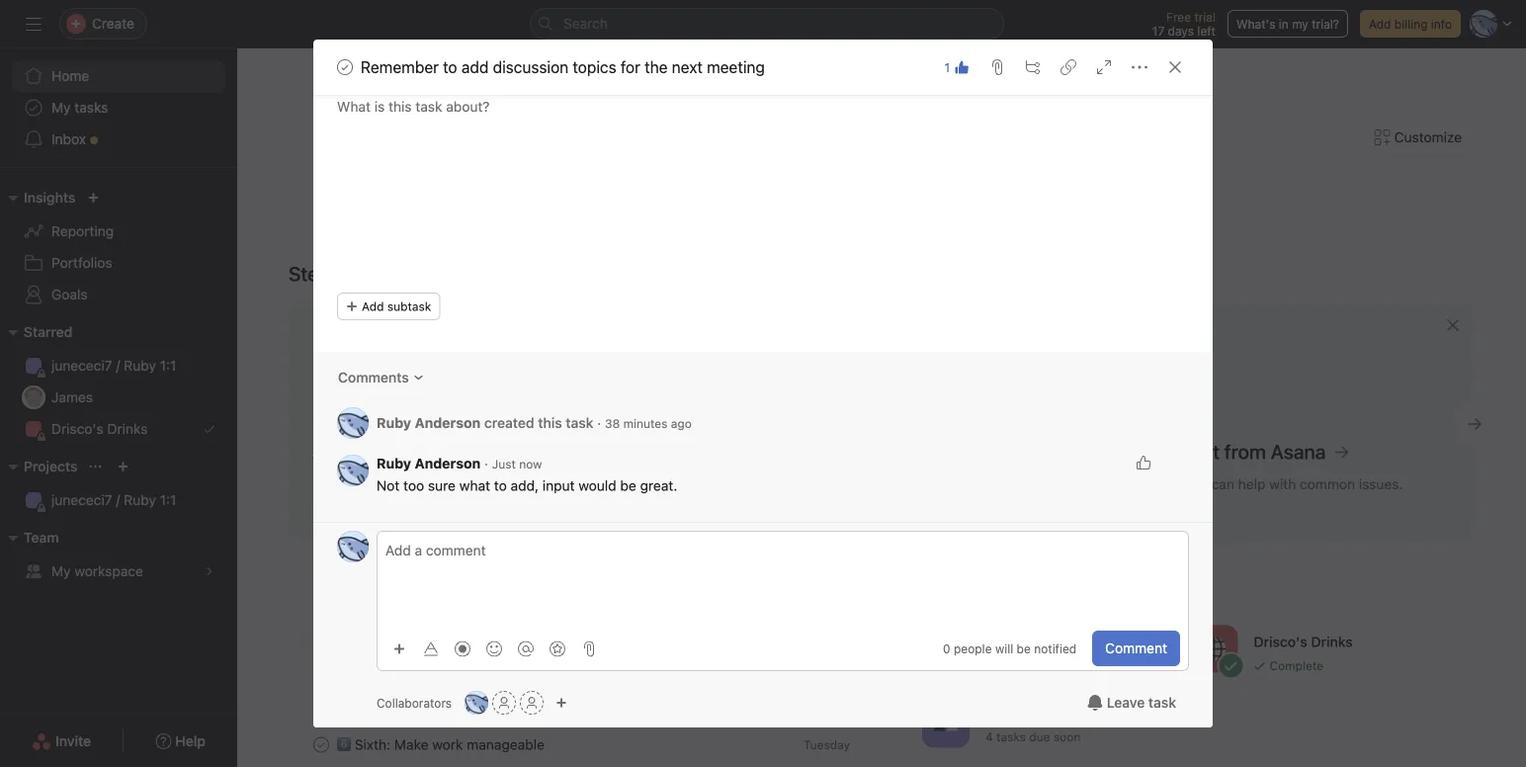 Task type: locate. For each thing, give the bounding box(es) containing it.
inbox link
[[12, 124, 225, 155]]

/ up soon
[[1052, 707, 1056, 723]]

complete
[[1270, 659, 1324, 673]]

junececi7 / ruby 1:1 up teams element
[[51, 492, 176, 508]]

drisco's inside starred element
[[51, 421, 103, 437]]

emoji image
[[486, 641, 502, 657]]

portfolios
[[51, 255, 112, 271]]

now
[[519, 458, 542, 472]]

ruby up teams element
[[124, 492, 156, 508]]

0 vertical spatial my
[[51, 99, 71, 116]]

ruby down comments dropdown button
[[377, 415, 411, 431]]

people image
[[934, 712, 958, 736]]

0 horizontal spatial add
[[427, 701, 451, 718]]

drisco's drinks down the james
[[51, 421, 148, 437]]

0 vertical spatial ·
[[597, 415, 601, 431]]

1 vertical spatial tasks
[[997, 730, 1026, 744]]

1 vertical spatial my
[[51, 563, 71, 579]]

4
[[986, 730, 993, 744]]

0 vertical spatial tasks
[[74, 99, 108, 116]]

add for add subtask
[[362, 300, 384, 314]]

junececi7 / ruby 1:1 link up teams element
[[12, 484, 225, 516]]

not
[[377, 478, 400, 494]]

0 vertical spatial for
[[621, 58, 641, 77]]

next inside dialog
[[672, 58, 703, 77]]

task inside "button"
[[1149, 695, 1177, 711]]

junececi7 down the projects
[[51, 492, 112, 508]]

comment
[[1105, 640, 1168, 656]]

0 people will be notified
[[943, 642, 1077, 656]]

tasks
[[74, 99, 108, 116], [997, 730, 1026, 744]]

1 vertical spatial the
[[590, 701, 611, 718]]

drisco's up complete
[[1254, 634, 1308, 650]]

the inside dialog
[[645, 58, 668, 77]]

remember to add discussion topics for the next meeting up manageable
[[337, 701, 697, 718]]

discussion
[[493, 58, 569, 77], [455, 701, 522, 718]]

task right this
[[566, 415, 594, 431]]

completed checkbox inside "remember to add discussion topics for the next meeting" dialog
[[333, 55, 357, 79]]

1 horizontal spatial drisco's drinks
[[1254, 634, 1353, 650]]

1 vertical spatial remember
[[337, 701, 406, 718]]

billing
[[1395, 17, 1428, 31]]

insights button
[[0, 186, 76, 210]]

0 vertical spatial drisco's
[[51, 421, 103, 437]]

1 horizontal spatial tasks
[[997, 730, 1026, 744]]

1 vertical spatial ruby anderson link
[[377, 456, 481, 472]]

1 vertical spatial /
[[116, 492, 120, 508]]

1 horizontal spatial drinks
[[1311, 634, 1353, 650]]

2 vertical spatial task
[[1149, 695, 1177, 711]]

task for create task
[[380, 661, 404, 675]]

remember to add discussion topics for the next meeting dialog
[[313, 0, 1213, 728]]

add inside dialog
[[462, 58, 489, 77]]

tasks right 4
[[997, 730, 1026, 744]]

junececi7 / ruby 1:1 inside starred element
[[51, 357, 176, 374]]

/
[[116, 357, 120, 374], [116, 492, 120, 508], [1052, 707, 1056, 723]]

remember right completed icon
[[361, 58, 439, 77]]

·
[[597, 415, 601, 431], [484, 456, 488, 472]]

ruby inside starred element
[[124, 357, 156, 374]]

0 vertical spatial topics
[[573, 58, 617, 77]]

0 vertical spatial discussion
[[493, 58, 569, 77]]

add inside add billing info button
[[1369, 17, 1392, 31]]

ra
[[345, 417, 361, 431], [345, 464, 361, 478], [345, 540, 361, 554], [469, 696, 485, 710]]

sixth:
[[355, 736, 391, 753]]

task for leave task
[[1149, 695, 1177, 711]]

people
[[954, 642, 992, 656]]

2 junececi7 / ruby 1:1 link from the top
[[12, 484, 225, 516]]

1 vertical spatial meeting
[[646, 701, 697, 718]]

0 vertical spatial ruby anderson link
[[377, 415, 481, 431]]

info
[[1431, 17, 1452, 31]]

add billing info
[[1369, 17, 1452, 31]]

drinks
[[107, 421, 148, 437], [1311, 634, 1353, 650]]

my up inbox
[[51, 99, 71, 116]]

0 vertical spatial remember
[[361, 58, 439, 77]]

0 vertical spatial 1:1
[[160, 357, 176, 374]]

task inside button
[[380, 661, 404, 675]]

discussion up manageable
[[455, 701, 522, 718]]

/ inside projects element
[[116, 492, 120, 508]]

get started
[[367, 262, 465, 285]]

2 ruby anderson link from the top
[[377, 456, 481, 472]]

due
[[1030, 730, 1051, 744]]

1 horizontal spatial task
[[566, 415, 594, 431]]

1 vertical spatial add
[[362, 300, 384, 314]]

starred button
[[0, 320, 73, 344]]

2 vertical spatial /
[[1052, 707, 1056, 723]]

next
[[672, 58, 703, 77], [615, 701, 642, 718]]

1 horizontal spatial add
[[462, 58, 489, 77]]

1 vertical spatial junececi7 / ruby 1:1
[[51, 492, 176, 508]]

1 horizontal spatial for
[[621, 58, 641, 77]]

junececi7 / ruby 1:1 inside projects element
[[51, 492, 176, 508]]

ra up manageable
[[469, 696, 485, 710]]

· left the just
[[484, 456, 488, 472]]

anderson for created
[[415, 415, 481, 431]]

ruby anderson link for created
[[377, 415, 481, 431]]

next down search 'button'
[[672, 58, 703, 77]]

comments
[[338, 370, 409, 386]]

· left 38
[[597, 415, 601, 431]]

team button
[[0, 526, 59, 550]]

0 vertical spatial junececi7 / ruby 1:1
[[51, 357, 176, 374]]

0 vertical spatial junececi7
[[51, 357, 112, 374]]

ruby up not
[[377, 456, 411, 472]]

junececi7 up 4 tasks due soon
[[986, 707, 1048, 723]]

1 anderson from the top
[[415, 415, 481, 431]]

remember to add discussion topics for the next meeting inside dialog
[[361, 58, 765, 77]]

1 ruby anderson link from the top
[[377, 415, 481, 431]]

1 vertical spatial completed checkbox
[[309, 698, 333, 721]]

the
[[645, 58, 668, 77], [590, 701, 611, 718]]

1 horizontal spatial ·
[[597, 415, 601, 431]]

my tasks link
[[12, 92, 225, 124]]

anderson up ruby anderson · just now
[[415, 415, 481, 431]]

be right will
[[1017, 642, 1031, 656]]

1 vertical spatial topics
[[526, 701, 565, 718]]

2 vertical spatial junececi7
[[986, 707, 1048, 723]]

tasks for 4
[[997, 730, 1026, 744]]

my for my workspace
[[51, 563, 71, 579]]

ra button
[[337, 408, 369, 439], [337, 455, 369, 487], [337, 531, 369, 563], [465, 691, 489, 715]]

Completed checkbox
[[333, 55, 357, 79], [309, 698, 333, 721]]

0 vertical spatial junececi7 / ruby 1:1 link
[[12, 350, 225, 382]]

ruby
[[124, 357, 156, 374], [377, 415, 411, 431], [377, 456, 411, 472], [124, 492, 156, 508], [1060, 707, 1093, 723]]

0 horizontal spatial drisco's drinks
[[51, 421, 148, 437]]

1 vertical spatial 1:1
[[160, 492, 176, 508]]

notified
[[1034, 642, 1077, 656]]

globe image
[[1203, 637, 1226, 661]]

1 horizontal spatial next
[[672, 58, 703, 77]]

collaborators
[[377, 696, 452, 710]]

add down the steps to get started
[[362, 300, 384, 314]]

0 vertical spatial add
[[1369, 17, 1392, 31]]

1 vertical spatial discussion
[[455, 701, 522, 718]]

1 vertical spatial task
[[380, 661, 404, 675]]

discussion inside dialog
[[493, 58, 569, 77]]

add
[[1369, 17, 1392, 31], [362, 300, 384, 314]]

1
[[945, 60, 950, 74]]

1 vertical spatial next
[[615, 701, 642, 718]]

1 vertical spatial drisco's drinks
[[1254, 634, 1353, 650]]

1 vertical spatial completed image
[[309, 733, 333, 757]]

next right add or remove collaborators "icon"
[[615, 701, 642, 718]]

1 vertical spatial junececi7 / ruby 1:1 link
[[12, 484, 225, 516]]

search list box
[[530, 8, 1005, 40]]

0 vertical spatial anderson
[[415, 415, 481, 431]]

add or remove collaborators image
[[556, 697, 568, 709]]

1 horizontal spatial topics
[[573, 58, 617, 77]]

0 vertical spatial drisco's drinks
[[51, 421, 148, 437]]

2 horizontal spatial task
[[1149, 695, 1177, 711]]

ruby anderson · just now
[[377, 456, 542, 472]]

main content containing comments
[[313, 0, 1213, 522]]

junececi7 / ruby 1:1 up due
[[986, 707, 1114, 723]]

drinks up complete
[[1311, 634, 1353, 650]]

anderson
[[415, 415, 481, 431], [415, 456, 481, 472]]

1:1
[[160, 357, 176, 374], [160, 492, 176, 508], [1096, 707, 1114, 723]]

drisco's down the james
[[51, 421, 103, 437]]

topics up manageable
[[526, 701, 565, 718]]

drisco's drinks
[[51, 421, 148, 437], [1254, 634, 1353, 650]]

/ up teams element
[[116, 492, 120, 508]]

0 vertical spatial task
[[566, 415, 594, 431]]

2 completed image from the top
[[309, 733, 333, 757]]

add billing info button
[[1360, 10, 1461, 38]]

0 vertical spatial add
[[462, 58, 489, 77]]

discussion for completed option within "remember to add discussion topics for the next meeting" dialog
[[493, 58, 569, 77]]

0 vertical spatial the
[[645, 58, 668, 77]]

invite
[[55, 733, 91, 749]]

0 horizontal spatial task
[[380, 661, 404, 675]]

soon
[[1054, 730, 1081, 744]]

0 vertical spatial meeting
[[707, 58, 765, 77]]

1 vertical spatial add
[[427, 701, 451, 718]]

formatting image
[[423, 641, 439, 657]]

completed image for remember
[[309, 698, 333, 721]]

drisco's drinks up complete
[[1254, 634, 1353, 650]]

junececi7 up the james
[[51, 357, 112, 374]]

4 tasks due soon
[[986, 730, 1081, 744]]

teams element
[[0, 520, 237, 591]]

at mention image
[[518, 641, 534, 657]]

1 vertical spatial drisco's
[[1254, 634, 1308, 650]]

1 my from the top
[[51, 99, 71, 116]]

0 vertical spatial be
[[620, 478, 636, 494]]

task
[[566, 415, 594, 431], [380, 661, 404, 675], [1149, 695, 1177, 711]]

my down team
[[51, 563, 71, 579]]

0 horizontal spatial be
[[620, 478, 636, 494]]

1 vertical spatial anderson
[[415, 456, 481, 472]]

tasks inside global element
[[74, 99, 108, 116]]

task right leave
[[1149, 695, 1177, 711]]

tasks down home
[[74, 99, 108, 116]]

task down insert an object icon
[[380, 661, 404, 675]]

meeting inside dialog
[[707, 58, 765, 77]]

remember
[[361, 58, 439, 77], [337, 701, 406, 718]]

0 vertical spatial /
[[116, 357, 120, 374]]

create project link
[[915, 623, 1183, 686]]

1 vertical spatial junececi7
[[51, 492, 112, 508]]

junececi7 / ruby 1:1 link inside projects element
[[12, 484, 225, 516]]

/ up drisco's drinks link
[[116, 357, 120, 374]]

global element
[[0, 48, 237, 167]]

2 anderson from the top
[[415, 456, 481, 472]]

0 horizontal spatial topics
[[526, 701, 565, 718]]

attach a file or paste an image image
[[581, 641, 597, 657]]

junececi7 / ruby 1:1 up the james
[[51, 357, 176, 374]]

free
[[1167, 10, 1191, 24]]

add for add billing info
[[1369, 17, 1392, 31]]

goals link
[[12, 279, 225, 310]]

projects button
[[0, 455, 78, 479]]

reporting link
[[12, 216, 225, 247]]

topics inside dialog
[[573, 58, 617, 77]]

2 my from the top
[[51, 563, 71, 579]]

1 horizontal spatial the
[[645, 58, 668, 77]]

anderson up sure
[[415, 456, 481, 472]]

1 junececi7 / ruby 1:1 link from the top
[[12, 350, 225, 382]]

0 vertical spatial drinks
[[107, 421, 148, 437]]

meeting
[[707, 58, 765, 77], [646, 701, 697, 718]]

leave task button
[[1074, 685, 1189, 721]]

copy task link image
[[1061, 59, 1077, 75]]

my inside teams element
[[51, 563, 71, 579]]

completed image left the 6️⃣
[[309, 733, 333, 757]]

be left great.
[[620, 478, 636, 494]]

task inside main content
[[566, 415, 594, 431]]

1 vertical spatial drinks
[[1311, 634, 1353, 650]]

1 horizontal spatial meeting
[[707, 58, 765, 77]]

toolbar
[[386, 634, 603, 663]]

main content
[[313, 0, 1213, 522]]

remember to add discussion topics for the next meeting down "search"
[[361, 58, 765, 77]]

0 vertical spatial completed image
[[309, 698, 333, 721]]

ra button up view profile image
[[337, 531, 369, 563]]

topics down "search"
[[573, 58, 617, 77]]

completed image
[[309, 698, 333, 721], [309, 733, 333, 757]]

0 vertical spatial next
[[672, 58, 703, 77]]

ruby up drisco's drinks link
[[124, 357, 156, 374]]

reporting
[[51, 223, 114, 239]]

0 horizontal spatial for
[[569, 701, 586, 718]]

add inside 'add subtask' button
[[362, 300, 384, 314]]

1 completed image from the top
[[309, 698, 333, 721]]

0 horizontal spatial drisco's
[[51, 421, 103, 437]]

0 horizontal spatial tasks
[[74, 99, 108, 116]]

drinks up projects element
[[107, 421, 148, 437]]

hide sidebar image
[[26, 16, 42, 32]]

0 horizontal spatial the
[[590, 701, 611, 718]]

for
[[621, 58, 641, 77], [569, 701, 586, 718]]

0 vertical spatial remember to add discussion topics for the next meeting
[[361, 58, 765, 77]]

0 vertical spatial completed checkbox
[[333, 55, 357, 79]]

record a video image
[[455, 641, 471, 657]]

my inside global element
[[51, 99, 71, 116]]

what's in my trial? button
[[1228, 10, 1349, 38]]

discussion down "search"
[[493, 58, 569, 77]]

1 vertical spatial be
[[1017, 642, 1031, 656]]

remember to add discussion topics for the next meeting
[[361, 58, 765, 77], [337, 701, 697, 718]]

my for my tasks
[[51, 99, 71, 116]]

0 horizontal spatial meeting
[[646, 701, 697, 718]]

to
[[443, 58, 457, 77], [345, 262, 362, 285], [494, 478, 507, 494], [410, 701, 423, 718]]

0 horizontal spatial add
[[362, 300, 384, 314]]

my tasks
[[51, 99, 108, 116]]

subtask
[[387, 300, 431, 314]]

ruby anderson link for ·
[[377, 456, 481, 472]]

1 horizontal spatial add
[[1369, 17, 1392, 31]]

completed image up completed checkbox
[[309, 698, 333, 721]]

tasks for my
[[74, 99, 108, 116]]

ruby anderson link up ruby anderson · just now
[[377, 415, 481, 431]]

add left the "billing"
[[1369, 17, 1392, 31]]

0 horizontal spatial ·
[[484, 456, 488, 472]]

remember up sixth:
[[337, 701, 406, 718]]

0 horizontal spatial drinks
[[107, 421, 148, 437]]

create task
[[338, 661, 404, 675]]

ruby anderson link up sure
[[377, 456, 481, 472]]

remember inside dialog
[[361, 58, 439, 77]]

junececi7 / ruby 1:1 link up the james
[[12, 350, 225, 382]]

ruby up soon
[[1060, 707, 1093, 723]]



Task type: describe. For each thing, give the bounding box(es) containing it.
goals
[[51, 286, 88, 303]]

1 button
[[939, 53, 976, 81]]

1 horizontal spatial drisco's
[[1254, 634, 1308, 650]]

remember for completed option within "remember to add discussion topics for the next meeting" dialog
[[361, 58, 439, 77]]

create task button
[[313, 654, 409, 682]]

input
[[543, 478, 575, 494]]

topics for bottom completed option
[[526, 701, 565, 718]]

add subtask
[[362, 300, 431, 314]]

completed image for 6️⃣
[[309, 733, 333, 757]]

add,
[[511, 478, 539, 494]]

insert an object image
[[393, 643, 405, 655]]

comment button
[[1093, 631, 1180, 666]]

projects
[[24, 458, 78, 475]]

appreciations image
[[550, 641, 566, 657]]

tuesday button
[[804, 738, 850, 752]]

trial?
[[1312, 17, 1340, 31]]

ra button down the comments at left
[[337, 408, 369, 439]]

1 vertical spatial ·
[[484, 456, 488, 472]]

insights element
[[0, 180, 237, 314]]

home
[[51, 68, 89, 84]]

0 likes. click to like this task image
[[1136, 455, 1152, 471]]

customize
[[1395, 129, 1462, 145]]

what's in my trial?
[[1237, 17, 1340, 31]]

make
[[394, 736, 429, 753]]

just
[[492, 458, 516, 472]]

topics for completed option within "remember to add discussion topics for the next meeting" dialog
[[573, 58, 617, 77]]

upcoming button
[[377, 617, 444, 643]]

my workspace link
[[12, 556, 225, 587]]

38
[[605, 417, 620, 431]]

my tasks link
[[377, 583, 849, 611]]

ruby anderson created this task · 38 minutes ago
[[377, 415, 692, 431]]

invite button
[[19, 724, 104, 759]]

portfolios link
[[12, 247, 225, 279]]

/ inside starred element
[[116, 357, 120, 374]]

0
[[943, 642, 951, 656]]

add subtask button
[[337, 293, 440, 321]]

my workspace
[[51, 563, 143, 579]]

not too sure what to add, input would be great.
[[377, 478, 678, 494]]

discussion for bottom completed option
[[455, 701, 522, 718]]

minutes
[[623, 417, 668, 431]]

ja
[[27, 391, 40, 404]]

will
[[995, 642, 1014, 656]]

leave
[[1107, 695, 1145, 711]]

6️⃣
[[337, 736, 351, 753]]

days
[[1168, 24, 1194, 38]]

the for completed image corresponding to remember
[[590, 701, 611, 718]]

leave task
[[1107, 695, 1177, 711]]

junececi7 inside projects element
[[51, 492, 112, 508]]

0 horizontal spatial next
[[615, 701, 642, 718]]

my
[[1292, 17, 1309, 31]]

free trial 17 days left
[[1153, 10, 1216, 38]]

would
[[579, 478, 617, 494]]

1 vertical spatial for
[[569, 701, 586, 718]]

create
[[338, 661, 376, 675]]

full screen image
[[1096, 59, 1112, 75]]

1:1 inside starred element
[[160, 357, 176, 374]]

what
[[459, 478, 490, 494]]

ra up view profile image
[[345, 540, 361, 554]]

2 vertical spatial junececi7 / ruby 1:1
[[986, 707, 1114, 723]]

drisco's drinks inside starred element
[[51, 421, 148, 437]]

starred
[[24, 324, 73, 340]]

ra button left not
[[337, 455, 369, 487]]

home link
[[12, 60, 225, 92]]

drinks inside starred element
[[107, 421, 148, 437]]

created
[[484, 415, 534, 431]]

for inside dialog
[[621, 58, 641, 77]]

view profile image
[[313, 575, 361, 623]]

my tasks
[[377, 585, 456, 609]]

insights
[[24, 189, 76, 206]]

tuesday
[[804, 738, 850, 752]]

1:1 inside projects element
[[160, 492, 176, 508]]

great.
[[640, 478, 678, 494]]

2 vertical spatial 1:1
[[1096, 707, 1114, 723]]

steps
[[289, 262, 340, 285]]

upcoming
[[377, 617, 444, 633]]

remember for bottom completed option
[[337, 701, 406, 718]]

in
[[1279, 17, 1289, 31]]

comments button
[[325, 360, 438, 396]]

17
[[1153, 24, 1165, 38]]

left
[[1198, 24, 1216, 38]]

6️⃣ sixth: make work manageable
[[337, 736, 545, 753]]

junececi7 inside starred element
[[51, 357, 112, 374]]

james
[[51, 389, 93, 405]]

what's
[[1237, 17, 1276, 31]]

ra button up manageable
[[465, 691, 489, 715]]

trial
[[1195, 10, 1216, 24]]

anderson for ·
[[415, 456, 481, 472]]

manageable
[[467, 736, 545, 753]]

1 horizontal spatial be
[[1017, 642, 1031, 656]]

Completed checkbox
[[309, 733, 333, 757]]

collapse task pane image
[[1168, 59, 1183, 75]]

team
[[24, 529, 59, 546]]

toolbar inside "remember to add discussion topics for the next meeting" dialog
[[386, 634, 603, 663]]

completed image
[[333, 55, 357, 79]]

customize button
[[1362, 120, 1475, 155]]

ra down the comments at left
[[345, 417, 361, 431]]

starred element
[[0, 314, 237, 449]]

search button
[[530, 8, 1005, 40]]

ra left not
[[345, 464, 361, 478]]

steps to get started
[[289, 262, 465, 285]]

attachments: add a file to this task, remember to add discussion topics for the next meeting image
[[990, 59, 1005, 75]]

add subtask image
[[1025, 59, 1041, 75]]

inbox
[[51, 131, 86, 147]]

scroll card carousel right image
[[1467, 416, 1483, 432]]

projects element
[[0, 449, 237, 520]]

sure
[[428, 478, 456, 494]]

1 vertical spatial remember to add discussion topics for the next meeting
[[337, 701, 697, 718]]

search
[[564, 15, 608, 32]]

drisco's drinks link
[[12, 413, 225, 445]]

workspace
[[74, 563, 143, 579]]

more actions for this task image
[[1132, 59, 1148, 75]]

ruby inside projects element
[[124, 492, 156, 508]]

the for completed icon
[[645, 58, 668, 77]]



Task type: vqa. For each thing, say whether or not it's contained in the screenshot.
right for
yes



